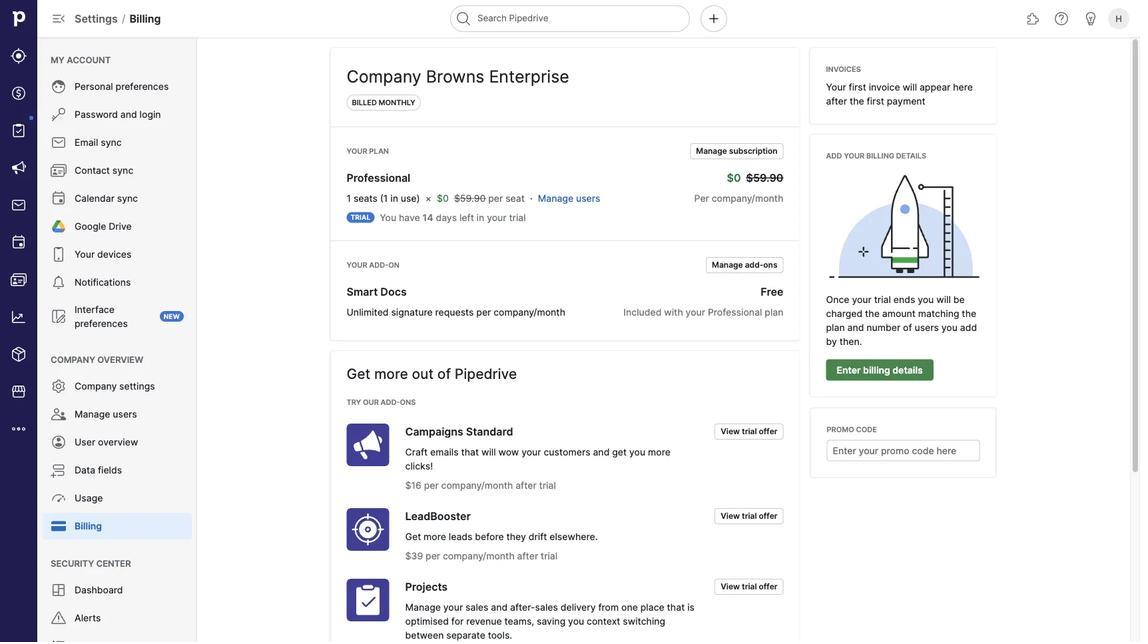 Task type: vqa. For each thing, say whether or not it's contained in the screenshot.
the bottom as
no



Task type: describe. For each thing, give the bounding box(es) containing it.
for
[[452, 616, 464, 627]]

our
[[363, 398, 379, 407]]

after-
[[510, 602, 536, 613]]

that inside the craft emails that will wow your customers and get you more clicks!
[[461, 447, 479, 458]]

products image
[[11, 347, 27, 363]]

per company/month
[[695, 193, 784, 204]]

color undefined image for billing
[[51, 518, 67, 534]]

view for projects
[[721, 582, 740, 592]]

company for company overview
[[51, 355, 95, 365]]

color undefined image for dashboard
[[51, 582, 67, 598]]

your add-on
[[347, 261, 400, 270]]

customers
[[544, 447, 591, 458]]

offer for projects
[[759, 582, 778, 592]]

subscription
[[730, 146, 778, 156]]

1 vertical spatial in
[[477, 212, 485, 223]]

color undefined image down deals image
[[11, 123, 27, 139]]

icon image for campaigns standard
[[347, 424, 390, 466]]

manage for manage your sales and after-sales delivery from one place that is optimised for revenue teams, saving you context switching between separate tools.
[[406, 602, 441, 613]]

your for your devices
[[75, 249, 95, 260]]

usage
[[75, 493, 103, 504]]

1 sales from the left
[[466, 602, 489, 613]]

try our add-ons
[[347, 398, 416, 407]]

seats
[[354, 193, 378, 204]]

that inside manage your sales and after-sales delivery from one place that is optimised for revenue teams, saving you context switching between separate tools.
[[667, 602, 685, 613]]

by
[[827, 336, 838, 348]]

invoice
[[869, 81, 901, 93]]

per right the requests
[[477, 307, 491, 318]]

billed monthly
[[352, 98, 416, 107]]

you inside manage your sales and after-sales delivery from one place that is optimised for revenue teams, saving you context switching between separate tools.
[[568, 616, 585, 627]]

trial inside once your trial ends you will be charged the amount matching the plan and number of users you add by then.
[[875, 294, 892, 306]]

·
[[530, 193, 533, 204]]

sales inbox image
[[11, 197, 27, 213]]

campaigns standard
[[406, 425, 514, 438]]

1 seats (1 in use) × $0 $59.90 per seat · manage users
[[347, 193, 601, 204]]

view trial offer for projects
[[721, 582, 778, 592]]

appear
[[920, 81, 951, 93]]

plan
[[369, 147, 389, 156]]

try
[[347, 398, 361, 407]]

manage right ·
[[538, 193, 574, 204]]

docs
[[381, 285, 407, 298]]

calendar sync
[[75, 193, 138, 204]]

get
[[613, 447, 627, 458]]

clicks!
[[406, 461, 433, 472]]

sync for calendar sync
[[117, 193, 138, 204]]

campaigns image
[[11, 160, 27, 176]]

will for craft emails that will wow your customers and get you more clicks!
[[482, 447, 496, 458]]

enter
[[837, 365, 861, 376]]

preferences for personal
[[116, 81, 169, 92]]

will for your first invoice will appear here after the first payment
[[903, 81, 918, 93]]

get more out of pipedrive
[[347, 366, 517, 383]]

2 horizontal spatial the
[[963, 308, 977, 320]]

included
[[624, 307, 662, 318]]

payment
[[888, 95, 926, 107]]

charged
[[827, 308, 863, 320]]

context
[[587, 616, 621, 627]]

view trial offer for leadbooster
[[721, 511, 778, 521]]

view for leadbooster
[[721, 511, 740, 521]]

marketplace image
[[11, 384, 27, 400]]

matching
[[919, 308, 960, 320]]

0 vertical spatial users
[[576, 193, 601, 204]]

enterprise
[[489, 67, 570, 87]]

0 vertical spatial $0
[[727, 171, 741, 184]]

manage add-ons button
[[706, 257, 784, 273]]

color undefined image for contact sync
[[51, 163, 67, 179]]

color undefined image for alerts
[[51, 610, 67, 626]]

your for smart docs
[[347, 261, 368, 270]]

color undefined image for personal preferences
[[51, 79, 67, 95]]

menu containing personal preferences
[[37, 37, 197, 642]]

from
[[599, 602, 619, 613]]

overview for user overview
[[98, 437, 138, 448]]

amount
[[883, 308, 916, 320]]

view trial offer button for campaigns standard
[[715, 424, 784, 440]]

once
[[827, 294, 850, 306]]

data fields
[[75, 465, 122, 476]]

$39
[[406, 550, 423, 562]]

Search Pipedrive field
[[451, 5, 690, 32]]

quick add image
[[706, 11, 722, 27]]

h
[[1116, 13, 1123, 24]]

notifications link
[[43, 269, 192, 296]]

then.
[[840, 336, 863, 348]]

before
[[475, 531, 504, 542]]

per left seat at the left of the page
[[489, 193, 503, 204]]

your devices link
[[43, 241, 192, 268]]

overview for company overview
[[97, 355, 144, 365]]

more for company browns enterprise
[[374, 366, 408, 383]]

color undefined image for company settings
[[51, 379, 67, 395]]

color undefined image for user overview
[[51, 435, 67, 451]]

company for company browns enterprise
[[347, 67, 422, 87]]

view trial offer button for projects
[[715, 579, 784, 595]]

add-
[[746, 260, 764, 270]]

user
[[75, 437, 95, 448]]

1 vertical spatial of
[[438, 366, 451, 383]]

you inside the craft emails that will wow your customers and get you more clicks!
[[630, 447, 646, 458]]

user overview link
[[43, 429, 192, 456]]

0 vertical spatial plan
[[765, 307, 784, 318]]

per
[[695, 193, 710, 204]]

requests
[[435, 307, 474, 318]]

rocket image
[[827, 172, 987, 279]]

offer for leadbooster
[[759, 511, 778, 521]]

color undefined image for email sync
[[51, 135, 67, 151]]

once your trial ends you will be charged the amount matching the plan and number of users you add by then.
[[827, 294, 978, 348]]

home image
[[9, 9, 29, 29]]

your first invoice will appear here after the first payment
[[827, 81, 974, 107]]

password and login
[[75, 109, 161, 120]]

new
[[164, 313, 180, 321]]

contact
[[75, 165, 110, 176]]

dashboard
[[75, 585, 123, 596]]

quick help image
[[1054, 11, 1070, 27]]

personal
[[75, 81, 113, 92]]

out
[[412, 366, 434, 383]]

be
[[954, 294, 965, 306]]

free
[[761, 285, 784, 298]]

color undefined image for password and login
[[51, 107, 67, 123]]

contacts image
[[11, 272, 27, 288]]

contact sync
[[75, 165, 133, 176]]

more inside the craft emails that will wow your customers and get you more clicks!
[[648, 447, 671, 458]]

dashboard link
[[43, 577, 192, 604]]

1 vertical spatial $59.90
[[454, 193, 486, 204]]

per right $16
[[424, 480, 439, 491]]

company overview
[[51, 355, 144, 365]]

color undefined image for data fields
[[51, 462, 67, 478]]

drift
[[529, 531, 547, 542]]

devices
[[97, 249, 132, 260]]

/
[[122, 12, 126, 25]]

campaigns
[[406, 425, 464, 438]]

alerts
[[75, 613, 101, 624]]

color undefined image for manage users
[[51, 407, 67, 423]]

google drive link
[[43, 213, 192, 240]]

of inside once your trial ends you will be charged the amount matching the plan and number of users you add by then.
[[904, 322, 913, 334]]

Enter your promo code here text field
[[827, 440, 981, 461]]

icon image for projects
[[347, 579, 390, 622]]

1 vertical spatial add-
[[381, 398, 400, 407]]

your for your first invoice will appear here after the first payment
[[827, 81, 847, 93]]

color undefined image down alerts link
[[51, 638, 67, 642]]

view trial offer for campaigns standard
[[721, 427, 778, 437]]

1 horizontal spatial $59.90
[[747, 171, 784, 184]]

days
[[436, 212, 457, 223]]

company browns enterprise
[[347, 67, 570, 87]]

1 horizontal spatial the
[[866, 308, 880, 320]]

company for company settings
[[75, 381, 117, 392]]

billing
[[864, 365, 891, 376]]

my account
[[51, 55, 111, 65]]

teams,
[[505, 616, 535, 627]]

manage users
[[75, 409, 137, 420]]

manage for manage users
[[75, 409, 110, 420]]

number
[[867, 322, 901, 334]]

you have 14 days left in your trial
[[380, 212, 526, 223]]

you down matching
[[942, 322, 958, 334]]

your inside the craft emails that will wow your customers and get you more clicks!
[[522, 447, 542, 458]]

trial
[[351, 214, 371, 222]]

and inside the craft emails that will wow your customers and get you more clicks!
[[593, 447, 610, 458]]

leadbooster
[[406, 510, 471, 523]]

preferences for interface
[[75, 318, 128, 329]]

wow
[[499, 447, 519, 458]]



Task type: locate. For each thing, give the bounding box(es) containing it.
1 horizontal spatial $0
[[727, 171, 741, 184]]

2 vertical spatial icon image
[[347, 579, 390, 622]]

your up for
[[444, 602, 463, 613]]

will inside once your trial ends you will be charged the amount matching the plan and number of users you add by then.
[[937, 294, 952, 306]]

sync up drive
[[117, 193, 138, 204]]

the
[[850, 95, 865, 107], [866, 308, 880, 320], [963, 308, 977, 320]]

more for leadbooster
[[424, 531, 447, 542]]

icon image for leadbooster
[[347, 508, 390, 551]]

1 horizontal spatial that
[[667, 602, 685, 613]]

your up "smart" on the left top of the page
[[347, 261, 368, 270]]

0 horizontal spatial users
[[113, 409, 137, 420]]

drive
[[109, 221, 132, 232]]

$16
[[406, 480, 422, 491]]

overview up company settings link at the left of page
[[97, 355, 144, 365]]

that
[[461, 447, 479, 458], [667, 602, 685, 613]]

will inside the craft emails that will wow your customers and get you more clicks!
[[482, 447, 496, 458]]

per right $39
[[426, 550, 441, 562]]

2 view trial offer from the top
[[721, 511, 778, 521]]

color undefined image inside the 'dashboard' link
[[51, 582, 67, 598]]

account
[[67, 55, 111, 65]]

color undefined image left calendar
[[51, 191, 67, 207]]

will left "wow"
[[482, 447, 496, 458]]

switching
[[623, 616, 666, 627]]

5 color undefined image from the top
[[51, 275, 67, 291]]

notifications
[[75, 277, 131, 288]]

billing right / at the left
[[130, 12, 161, 25]]

professional up (1
[[347, 171, 411, 184]]

your left plan
[[347, 147, 368, 156]]

color undefined image inside the your devices 'link'
[[51, 247, 67, 263]]

1 vertical spatial manage users link
[[43, 401, 192, 428]]

0 horizontal spatial professional
[[347, 171, 411, 184]]

manage for manage add-ons
[[712, 260, 744, 270]]

0 horizontal spatial $59.90
[[454, 193, 486, 204]]

0 horizontal spatial of
[[438, 366, 451, 383]]

that left 'is'
[[667, 602, 685, 613]]

center
[[96, 558, 131, 569]]

0 vertical spatial offer
[[759, 427, 778, 437]]

billing
[[867, 152, 895, 160]]

is
[[688, 602, 695, 613]]

0 vertical spatial overview
[[97, 355, 144, 365]]

get more leads before they drift elsewhere.
[[406, 531, 598, 542]]

color undefined image inside notifications "link"
[[51, 275, 67, 291]]

2 view from the top
[[721, 511, 740, 521]]

of right the out
[[438, 366, 451, 383]]

promo
[[827, 425, 855, 434]]

3 view trial offer button from the top
[[715, 579, 784, 595]]

promo code
[[827, 425, 878, 434]]

color undefined image right contacts icon
[[51, 275, 67, 291]]

0 horizontal spatial that
[[461, 447, 479, 458]]

ons
[[764, 260, 778, 270]]

0 vertical spatial view trial offer
[[721, 427, 778, 437]]

0 horizontal spatial billing
[[75, 521, 102, 532]]

2 vertical spatial sync
[[117, 193, 138, 204]]

1 view from the top
[[721, 427, 740, 437]]

$59.90 down "subscription"
[[747, 171, 784, 184]]

the down invoices
[[850, 95, 865, 107]]

color undefined image for usage
[[51, 490, 67, 506]]

company up the billed monthly
[[347, 67, 422, 87]]

color undefined image for your devices
[[51, 247, 67, 263]]

the up add
[[963, 308, 977, 320]]

manage inside button
[[697, 146, 728, 156]]

1 vertical spatial $0
[[437, 193, 449, 204]]

1 horizontal spatial manage users link
[[538, 193, 601, 204]]

0 vertical spatial that
[[461, 447, 479, 458]]

$39 per company/month after trial
[[406, 550, 558, 562]]

fields
[[98, 465, 122, 476]]

plan down free
[[765, 307, 784, 318]]

color undefined image down security
[[51, 582, 67, 598]]

preferences
[[116, 81, 169, 92], [75, 318, 128, 329]]

get for leadbooster
[[406, 531, 421, 542]]

overview up data fields link at the left of page
[[98, 437, 138, 448]]

login
[[140, 109, 161, 120]]

and left login
[[121, 109, 137, 120]]

1 view trial offer button from the top
[[715, 424, 784, 440]]

color undefined image left 'google'
[[51, 219, 67, 235]]

signature
[[391, 307, 433, 318]]

1 vertical spatial overview
[[98, 437, 138, 448]]

revenue
[[467, 616, 502, 627]]

color undefined image
[[51, 107, 67, 123], [51, 135, 67, 151], [51, 163, 67, 179], [51, 191, 67, 207], [51, 275, 67, 291], [51, 379, 67, 395], [51, 407, 67, 423], [51, 462, 67, 478], [51, 610, 67, 626]]

color undefined image left data
[[51, 462, 67, 478]]

preferences up login
[[116, 81, 169, 92]]

place
[[641, 602, 665, 613]]

color undefined image for interface preferences
[[51, 309, 67, 325]]

$0 $59.90
[[727, 171, 784, 184]]

3 color undefined image from the top
[[51, 163, 67, 179]]

sales
[[466, 602, 489, 613], [536, 602, 558, 613]]

insights image
[[11, 309, 27, 325]]

$16 per company/month after trial
[[406, 480, 556, 491]]

after down drift
[[518, 550, 539, 562]]

your inside your first invoice will appear here after the first payment
[[827, 81, 847, 93]]

the up number
[[866, 308, 880, 320]]

8 color undefined image from the top
[[51, 462, 67, 478]]

3 icon image from the top
[[347, 579, 390, 622]]

0 vertical spatial view
[[721, 427, 740, 437]]

after down the craft emails that will wow your customers and get you more clicks!
[[516, 480, 537, 491]]

color undefined image left password
[[51, 107, 67, 123]]

more image
[[11, 421, 27, 437]]

with
[[665, 307, 684, 318]]

standard
[[466, 425, 514, 438]]

and
[[121, 109, 137, 120], [848, 322, 865, 334], [593, 447, 610, 458], [491, 602, 508, 613]]

more up try our add-ons
[[374, 366, 408, 383]]

1 offer from the top
[[759, 427, 778, 437]]

2 horizontal spatial more
[[648, 447, 671, 458]]

will up matching
[[937, 294, 952, 306]]

color undefined image inside data fields link
[[51, 462, 67, 478]]

more
[[374, 366, 408, 383], [648, 447, 671, 458], [424, 531, 447, 542]]

9 color undefined image from the top
[[51, 610, 67, 626]]

in right left
[[477, 212, 485, 223]]

company down company overview
[[75, 381, 117, 392]]

color undefined image inside alerts link
[[51, 610, 67, 626]]

color undefined image left email
[[51, 135, 67, 151]]

view for campaigns standard
[[721, 427, 740, 437]]

sync down the email sync link
[[113, 165, 133, 176]]

you up matching
[[918, 294, 935, 306]]

0 horizontal spatial manage users link
[[43, 401, 192, 428]]

after inside your first invoice will appear here after the first payment
[[827, 95, 848, 107]]

color undefined image inside usage link
[[51, 490, 67, 506]]

users inside once your trial ends you will be charged the amount matching the plan and number of users you add by then.
[[915, 322, 940, 334]]

optimised
[[406, 616, 449, 627]]

1 vertical spatial users
[[915, 322, 940, 334]]

icon image down our
[[347, 424, 390, 466]]

0 vertical spatial professional
[[347, 171, 411, 184]]

1 vertical spatial after
[[516, 480, 537, 491]]

get up try
[[347, 366, 371, 383]]

manage subscription button
[[691, 143, 784, 159]]

1 vertical spatial icon image
[[347, 508, 390, 551]]

×
[[426, 193, 432, 204]]

2 color undefined image from the top
[[51, 135, 67, 151]]

view trial offer button for leadbooster
[[715, 508, 784, 524]]

code
[[857, 425, 878, 434]]

color undefined image for google drive
[[51, 219, 67, 235]]

2 vertical spatial view trial offer button
[[715, 579, 784, 595]]

you right get
[[630, 447, 646, 458]]

your up charged
[[853, 294, 872, 306]]

data fields link
[[43, 457, 192, 484]]

2 vertical spatial view
[[721, 582, 740, 592]]

manage up optimised
[[406, 602, 441, 613]]

your for professional
[[347, 147, 368, 156]]

2 icon image from the top
[[347, 508, 390, 551]]

0 horizontal spatial the
[[850, 95, 865, 107]]

$0 right ×
[[437, 193, 449, 204]]

first down the 'invoice' at top right
[[867, 95, 885, 107]]

menu
[[0, 0, 37, 642], [37, 37, 197, 642]]

color undefined image down the my
[[51, 79, 67, 95]]

1 horizontal spatial in
[[477, 212, 485, 223]]

$0
[[727, 171, 741, 184], [437, 193, 449, 204]]

email sync link
[[43, 129, 192, 156]]

sync right email
[[101, 137, 122, 148]]

included with your professional plan
[[624, 307, 784, 318]]

7 color undefined image from the top
[[51, 407, 67, 423]]

password and login link
[[43, 101, 192, 128]]

1 horizontal spatial first
[[867, 95, 885, 107]]

1 vertical spatial that
[[667, 602, 685, 613]]

manage for manage subscription
[[697, 146, 728, 156]]

emails
[[431, 447, 459, 458]]

1 vertical spatial view trial offer
[[721, 511, 778, 521]]

in right (1
[[391, 193, 398, 204]]

manage left "subscription"
[[697, 146, 728, 156]]

color undefined image for notifications
[[51, 275, 67, 291]]

6 color undefined image from the top
[[51, 379, 67, 395]]

overview
[[97, 355, 144, 365], [98, 437, 138, 448]]

and inside manage your sales and after-sales delivery from one place that is optimised for revenue teams, saving you context switching between separate tools.
[[491, 602, 508, 613]]

color undefined image right activities icon
[[51, 247, 67, 263]]

$59.90
[[747, 171, 784, 184], [454, 193, 486, 204]]

your right "wow"
[[522, 447, 542, 458]]

manage users link right ·
[[538, 193, 601, 204]]

activities image
[[11, 235, 27, 251]]

color undefined image inside calendar sync link
[[51, 191, 67, 207]]

ends
[[894, 294, 916, 306]]

$0 up the per company/month
[[727, 171, 741, 184]]

deals image
[[11, 85, 27, 101]]

projects
[[406, 580, 448, 593]]

will inside your first invoice will appear here after the first payment
[[903, 81, 918, 93]]

3 offer from the top
[[759, 582, 778, 592]]

0 vertical spatial sync
[[101, 137, 122, 148]]

1 vertical spatial preferences
[[75, 318, 128, 329]]

color undefined image up security
[[51, 518, 67, 534]]

1 vertical spatial get
[[406, 531, 421, 542]]

2 vertical spatial more
[[424, 531, 447, 542]]

1 vertical spatial offer
[[759, 511, 778, 521]]

1 vertical spatial view trial offer button
[[715, 508, 784, 524]]

color undefined image right more image
[[51, 407, 67, 423]]

view
[[721, 427, 740, 437], [721, 511, 740, 521], [721, 582, 740, 592]]

0 vertical spatial preferences
[[116, 81, 169, 92]]

icon image left $39
[[347, 508, 390, 551]]

1 vertical spatial plan
[[827, 322, 845, 334]]

your down seat at the left of the page
[[487, 212, 507, 223]]

google
[[75, 221, 106, 232]]

company up the company settings
[[51, 355, 95, 365]]

of down amount
[[904, 322, 913, 334]]

color undefined image inside personal preferences link
[[51, 79, 67, 95]]

1 vertical spatial sync
[[113, 165, 133, 176]]

menu toggle image
[[51, 11, 67, 27]]

add
[[827, 152, 843, 160]]

manage left add-
[[712, 260, 744, 270]]

interface
[[75, 304, 115, 315]]

(1
[[380, 193, 388, 204]]

billing down usage
[[75, 521, 102, 532]]

0 vertical spatial more
[[374, 366, 408, 383]]

2 sales from the left
[[536, 602, 558, 613]]

and left get
[[593, 447, 610, 458]]

1 horizontal spatial of
[[904, 322, 913, 334]]

your right add
[[844, 152, 865, 160]]

color undefined image for calendar sync
[[51, 191, 67, 207]]

0 horizontal spatial will
[[482, 447, 496, 458]]

plan up by
[[827, 322, 845, 334]]

0 vertical spatial $59.90
[[747, 171, 784, 184]]

you
[[918, 294, 935, 306], [942, 322, 958, 334], [630, 447, 646, 458], [568, 616, 585, 627]]

sync for email sync
[[101, 137, 122, 148]]

billing inside menu item
[[75, 521, 102, 532]]

0 horizontal spatial get
[[347, 366, 371, 383]]

users right ·
[[576, 193, 601, 204]]

first down invoices
[[849, 81, 867, 93]]

2 vertical spatial offer
[[759, 582, 778, 592]]

color undefined image inside user overview link
[[51, 435, 67, 451]]

icon image
[[347, 424, 390, 466], [347, 508, 390, 551], [347, 579, 390, 622]]

1 vertical spatial more
[[648, 447, 671, 458]]

0 horizontal spatial in
[[391, 193, 398, 204]]

data
[[75, 465, 95, 476]]

your down invoices
[[827, 81, 847, 93]]

color undefined image inside the email sync link
[[51, 135, 67, 151]]

security
[[51, 558, 94, 569]]

0 vertical spatial after
[[827, 95, 848, 107]]

after
[[827, 95, 848, 107], [516, 480, 537, 491], [518, 550, 539, 562]]

0 horizontal spatial your
[[75, 249, 95, 260]]

0 vertical spatial in
[[391, 193, 398, 204]]

1 horizontal spatial will
[[903, 81, 918, 93]]

0 vertical spatial company
[[347, 67, 422, 87]]

0 horizontal spatial plan
[[765, 307, 784, 318]]

1 vertical spatial will
[[937, 294, 952, 306]]

manage inside button
[[712, 260, 744, 270]]

per
[[489, 193, 503, 204], [477, 307, 491, 318], [424, 480, 439, 491], [426, 550, 441, 562]]

your inside once your trial ends you will be charged the amount matching the plan and number of users you add by then.
[[853, 294, 872, 306]]

color undefined image inside google drive link
[[51, 219, 67, 235]]

1 horizontal spatial your
[[827, 81, 847, 93]]

1 vertical spatial professional
[[708, 307, 763, 318]]

users down matching
[[915, 322, 940, 334]]

after for leadbooster
[[518, 550, 539, 562]]

sales up "revenue"
[[466, 602, 489, 613]]

trial
[[509, 212, 526, 223], [875, 294, 892, 306], [742, 427, 757, 437], [540, 480, 556, 491], [742, 511, 757, 521], [541, 550, 558, 562], [742, 582, 757, 592]]

sync for contact sync
[[113, 165, 133, 176]]

manage inside manage your sales and after-sales delivery from one place that is optimised for revenue teams, saving you context switching between separate tools.
[[406, 602, 441, 613]]

your right with
[[686, 307, 706, 318]]

that down campaigns standard
[[461, 447, 479, 458]]

company settings link
[[43, 373, 192, 400]]

1 icon image from the top
[[347, 424, 390, 466]]

0 vertical spatial billing
[[130, 12, 161, 25]]

get up $39
[[406, 531, 421, 542]]

users down company settings link at the left of page
[[113, 409, 137, 420]]

after down invoices
[[827, 95, 848, 107]]

0 horizontal spatial sales
[[466, 602, 489, 613]]

craft emails that will wow your customers and get you more clicks!
[[406, 447, 671, 472]]

4 color undefined image from the top
[[51, 191, 67, 207]]

color undefined image
[[51, 79, 67, 95], [11, 123, 27, 139], [51, 219, 67, 235], [51, 247, 67, 263], [51, 309, 67, 325], [51, 435, 67, 451], [51, 490, 67, 506], [51, 518, 67, 534], [51, 582, 67, 598], [51, 638, 67, 642]]

1 vertical spatial first
[[867, 95, 885, 107]]

14
[[423, 212, 434, 223]]

and up then.
[[848, 322, 865, 334]]

1 horizontal spatial users
[[576, 193, 601, 204]]

0 vertical spatial icon image
[[347, 424, 390, 466]]

2 view trial offer button from the top
[[715, 508, 784, 524]]

interface preferences
[[75, 304, 128, 329]]

1 view trial offer from the top
[[721, 427, 778, 437]]

settings
[[75, 12, 118, 25]]

will up payment on the right of page
[[903, 81, 918, 93]]

0 horizontal spatial $0
[[437, 193, 449, 204]]

color undefined image left 'contact'
[[51, 163, 67, 179]]

more down leadbooster
[[424, 531, 447, 542]]

company
[[347, 67, 422, 87], [51, 355, 95, 365], [75, 381, 117, 392]]

invoices
[[827, 65, 862, 74]]

seat
[[506, 193, 525, 204]]

0 vertical spatial manage users link
[[538, 193, 601, 204]]

professional down free
[[708, 307, 763, 318]]

2 horizontal spatial will
[[937, 294, 952, 306]]

2 vertical spatial after
[[518, 550, 539, 562]]

color undefined image right marketplace icon
[[51, 379, 67, 395]]

2 horizontal spatial users
[[915, 322, 940, 334]]

professional
[[347, 171, 411, 184], [708, 307, 763, 318]]

personal preferences link
[[43, 73, 192, 100]]

get for company browns enterprise
[[347, 366, 371, 383]]

2 vertical spatial company
[[75, 381, 117, 392]]

1 horizontal spatial get
[[406, 531, 421, 542]]

unlimited
[[347, 307, 389, 318]]

color undefined image inside 'billing' link
[[51, 518, 67, 534]]

0 vertical spatial will
[[903, 81, 918, 93]]

and inside once your trial ends you will be charged the amount matching the plan and number of users you add by then.
[[848, 322, 865, 334]]

color undefined image left usage
[[51, 490, 67, 506]]

manage users link down company settings link at the left of page
[[43, 401, 192, 428]]

preferences down interface
[[75, 318, 128, 329]]

sales assistant image
[[1084, 11, 1100, 27]]

2 offer from the top
[[759, 511, 778, 521]]

2 vertical spatial users
[[113, 409, 137, 420]]

the inside your first invoice will appear here after the first payment
[[850, 95, 865, 107]]

1 horizontal spatial plan
[[827, 322, 845, 334]]

pipedrive
[[455, 366, 517, 383]]

0 vertical spatial of
[[904, 322, 913, 334]]

1 vertical spatial company
[[51, 355, 95, 365]]

1 color undefined image from the top
[[51, 107, 67, 123]]

0 vertical spatial view trial offer button
[[715, 424, 784, 440]]

sales up saving
[[536, 602, 558, 613]]

$59.90 up left
[[454, 193, 486, 204]]

offer for campaigns standard
[[759, 427, 778, 437]]

color undefined image inside contact sync link
[[51, 163, 67, 179]]

you
[[380, 212, 397, 223]]

1 horizontal spatial sales
[[536, 602, 558, 613]]

you down delivery
[[568, 616, 585, 627]]

more right get
[[648, 447, 671, 458]]

billing menu item
[[37, 513, 197, 540]]

color undefined image left user
[[51, 435, 67, 451]]

plan inside once your trial ends you will be charged the amount matching the plan and number of users you add by then.
[[827, 322, 845, 334]]

and inside "link"
[[121, 109, 137, 120]]

security center
[[51, 558, 131, 569]]

color undefined image inside company settings link
[[51, 379, 67, 395]]

0 vertical spatial get
[[347, 366, 371, 383]]

manage subscription
[[697, 146, 778, 156]]

left
[[460, 212, 474, 223]]

icon image left projects
[[347, 579, 390, 622]]

3 view from the top
[[721, 582, 740, 592]]

3 view trial offer from the top
[[721, 582, 778, 592]]

color undefined image left interface
[[51, 309, 67, 325]]

0 vertical spatial add-
[[369, 261, 389, 270]]

1 horizontal spatial professional
[[708, 307, 763, 318]]

0 vertical spatial first
[[849, 81, 867, 93]]

1 horizontal spatial more
[[424, 531, 447, 542]]

and up "revenue"
[[491, 602, 508, 613]]

your inside 'link'
[[75, 249, 95, 260]]

0 vertical spatial your
[[827, 81, 847, 93]]

color undefined image left alerts
[[51, 610, 67, 626]]

color undefined image inside password and login "link"
[[51, 107, 67, 123]]

leads image
[[11, 48, 27, 64]]

2 vertical spatial view trial offer
[[721, 582, 778, 592]]

1 vertical spatial billing
[[75, 521, 102, 532]]

your down 'google'
[[75, 249, 95, 260]]

they
[[507, 531, 526, 542]]

0 horizontal spatial more
[[374, 366, 408, 383]]

leads
[[449, 531, 473, 542]]

add- right our
[[381, 398, 400, 407]]

your inside manage your sales and after-sales delivery from one place that is optimised for revenue teams, saving you context switching between separate tools.
[[444, 602, 463, 613]]

manage users link
[[538, 193, 601, 204], [43, 401, 192, 428]]

1 vertical spatial your
[[75, 249, 95, 260]]

unlimited signature requests per company/month
[[347, 307, 566, 318]]

1 vertical spatial view
[[721, 511, 740, 521]]

manage up user
[[75, 409, 110, 420]]

1 horizontal spatial billing
[[130, 12, 161, 25]]

add- up smart docs
[[369, 261, 389, 270]]

after for campaigns standard
[[516, 480, 537, 491]]

0 horizontal spatial first
[[849, 81, 867, 93]]



